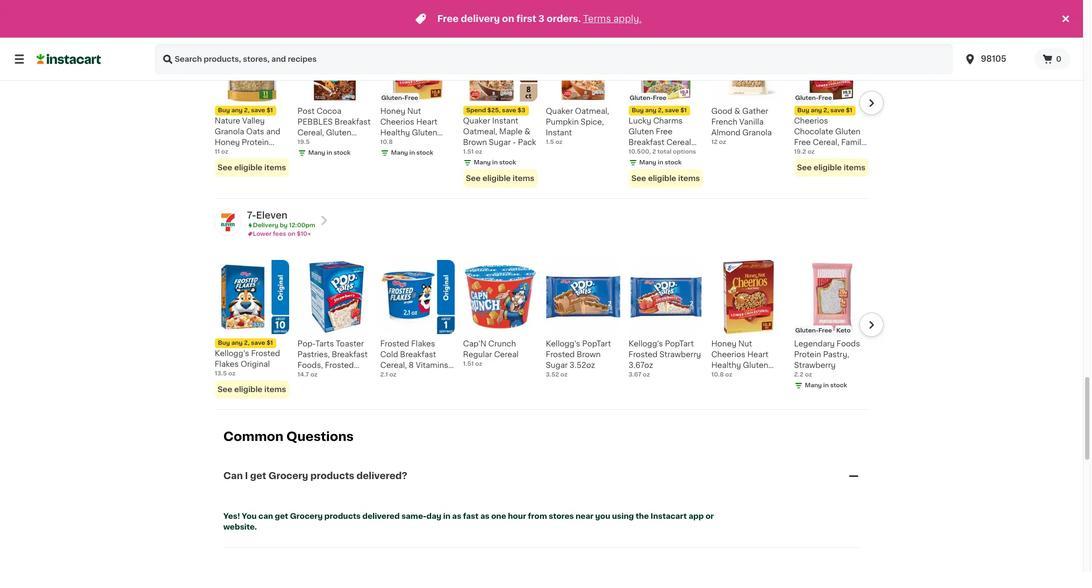 Task type: describe. For each thing, give the bounding box(es) containing it.
2, for nature
[[244, 107, 250, 113]]

gluten for 10.8 oz
[[744, 362, 769, 369]]

eligible for kellogg's frosted flakes original
[[234, 386, 263, 394]]

many for post cocoa pebbles breakfast cereal, gluten free, kid snacks, large cereal box
[[308, 150, 326, 156]]

frosted inside the kellogg's poptart frosted brown sugar 3.52oz 3.52 oz
[[546, 351, 575, 359]]

buy any 2, save $1 lucky charms gluten free breakfast cereal with marshmallows
[[629, 107, 701, 157]]

$3
[[518, 107, 526, 113]]

cereal inside cap'n crunch regular cereal 1.51 oz
[[494, 351, 519, 359]]

cheerios for 10.8 oz
[[712, 351, 746, 359]]

day
[[427, 513, 442, 521]]

$1 for chocolate
[[847, 107, 853, 113]]

you
[[242, 513, 257, 521]]

3.52oz
[[570, 362, 595, 369]]

can i get grocery products delivered? button
[[223, 457, 860, 496]]

pop-tarts toaster pastries, breakfast foods, frosted strawberry
[[298, 340, 368, 380]]

oz inside "good & gather french vanilla almond granola 12 oz"
[[720, 139, 727, 145]]

see eligible items button for lucky charms gluten free breakfast cereal with marshmallows
[[629, 169, 703, 187]]

questions
[[287, 431, 354, 443]]

buy any 2, save $1 kellogg's frosted flakes original 13.5 oz
[[215, 340, 280, 377]]

good
[[712, 107, 733, 115]]

lucky
[[629, 117, 652, 125]]

10.8 oz
[[712, 372, 733, 378]]

items for cheerios chocolate gluten free cereal, family size
[[844, 164, 866, 171]]

stores
[[549, 513, 574, 521]]

item carousel region containing post cocoa pebbles breakfast cereal, gluten free, kid snacks, large cereal box
[[200, 23, 884, 194]]

granola inside "good & gather french vanilla almond granola 12 oz"
[[743, 129, 772, 136]]

strawberry inside "pop-tarts toaster pastries, breakfast foods, frosted strawberry"
[[298, 373, 339, 380]]

free inside buy any 2, save $1 lucky charms gluten free breakfast cereal with marshmallows
[[656, 128, 673, 135]]

post
[[298, 107, 315, 115]]

oz inside the buy any 2, save $1 kellogg's frosted flakes original 13.5 oz
[[228, 371, 236, 377]]

from
[[528, 513, 547, 521]]

2
[[653, 149, 657, 155]]

items for nature valley granola oats and honey protein granola
[[264, 164, 286, 171]]

cereal inside buy any 2, save $1 lucky charms gluten free breakfast cereal with marshmallows
[[667, 139, 692, 146]]

13.5
[[215, 371, 227, 377]]

instant inside the quaker oatmeal, pumpkin spice, instant 1.5 oz
[[546, 129, 572, 136]]

snacks, inside frosted flakes cold breakfast cereal, 8 vitamins and minerals, kids snacks, original
[[381, 383, 410, 391]]

stock for honey nut cheerios heart healthy gluten free breakfast cereal
[[417, 150, 434, 156]]

free inside 'limited time offer' region
[[438, 15, 459, 23]]

oz inside the quaker oatmeal, pumpkin spice, instant 1.5 oz
[[556, 139, 563, 145]]

gluten- for 10.8
[[382, 95, 405, 101]]

free inside buy any 2, save $1 cheerios chocolate gluten free cereal, family size
[[795, 139, 811, 146]]

gluten- for lucky charms gluten free breakfast cereal with marshmallows
[[630, 95, 653, 101]]

vitamins
[[416, 362, 449, 369]]

can
[[259, 513, 273, 521]]

instacart logo image
[[37, 53, 101, 66]]

or
[[706, 513, 714, 521]]

save for with
[[665, 107, 680, 113]]

on for delivery
[[502, 15, 515, 23]]

buy any 2, save $1 nature valley granola oats and honey protein granola
[[215, 107, 281, 157]]

gluten-free for cheerios chocolate gluten free cereal, family size
[[796, 95, 833, 101]]

post cocoa pebbles breakfast cereal, gluten free, kid snacks, large cereal box
[[298, 107, 371, 158]]

many down 2
[[640, 160, 657, 165]]

& inside "good & gather french vanilla almond granola 12 oz"
[[735, 107, 741, 115]]

original inside frosted flakes cold breakfast cereal, 8 vitamins and minerals, kids snacks, original
[[412, 383, 441, 391]]

gluten-free keto
[[796, 328, 851, 334]]

grocery inside yes! you can get grocery products delivered same-day in as fast as one hour from stores near you using the instacart app or website.
[[290, 513, 323, 521]]

save for protein
[[251, 107, 265, 113]]

$25,
[[488, 107, 501, 113]]

total
[[658, 149, 672, 155]]

get inside yes! you can get grocery products delivered same-day in as fast as one hour from stores near you using the instacart app or website.
[[275, 513, 288, 521]]

see eligible items button for kellogg's frosted flakes original
[[215, 381, 289, 399]]

product group containing quaker instant oatmeal, maple & brown sugar - pack
[[463, 27, 538, 187]]

products inside dropdown button
[[311, 472, 355, 481]]

98105
[[982, 55, 1007, 63]]

gather
[[743, 107, 769, 115]]

7-eleven
[[247, 211, 288, 220]]

french
[[712, 118, 738, 126]]

3.52
[[546, 372, 560, 378]]

product group containing cheerios chocolate gluten free cereal, family size
[[795, 27, 869, 177]]

and inside frosted flakes cold breakfast cereal, 8 vitamins and minerals, kids snacks, original
[[381, 373, 395, 380]]

sugar inside the kellogg's poptart frosted brown sugar 3.52oz 3.52 oz
[[546, 362, 568, 369]]

see eligible items for lucky charms gluten free breakfast cereal with marshmallows
[[632, 175, 700, 182]]

any for lucky
[[646, 107, 657, 113]]

and inside buy any 2, save $1 nature valley granola oats and honey protein granola
[[266, 128, 281, 135]]

healthy for 10.8 oz
[[712, 362, 742, 369]]

cereal, inside buy any 2, save $1 cheerios chocolate gluten free cereal, family size
[[813, 139, 840, 146]]

1.51 inside spend $25, save $3 quaker instant oatmeal, maple & brown sugar - pack 1.51 oz
[[463, 149, 474, 155]]

many for honey nut cheerios heart healthy gluten free breakfast cereal
[[391, 150, 408, 156]]

save inside the buy any 2, save $1 kellogg's frosted flakes original 13.5 oz
[[251, 340, 265, 346]]

foods,
[[298, 362, 323, 369]]

-
[[513, 139, 516, 146]]

2.1
[[381, 372, 388, 378]]

free,
[[298, 140, 316, 147]]

yes! you can get grocery products delivered same-day in as fast as one hour from stores near you using the instacart app or website.
[[223, 513, 716, 531]]

0
[[1057, 55, 1062, 63]]

regular
[[463, 351, 492, 359]]

see for kellogg's frosted flakes original
[[218, 386, 233, 394]]

kids
[[433, 373, 449, 380]]

kid
[[318, 140, 331, 147]]

cocoa
[[317, 107, 342, 115]]

spend
[[467, 107, 486, 113]]

kellogg's for brown
[[546, 340, 581, 348]]

heart for 10.8 oz
[[748, 351, 769, 359]]

can i get grocery products delivered?
[[223, 472, 408, 481]]

product group containing nature valley granola oats and honey protein granola
[[215, 27, 289, 177]]

in inside yes! you can get grocery products delivered same-day in as fast as one hour from stores near you using the instacart app or website.
[[444, 513, 451, 521]]

items for kellogg's frosted flakes original
[[264, 386, 286, 394]]

delivered
[[363, 513, 400, 521]]

kellogg's poptart frosted strawberry 3.67oz 3.67 oz
[[629, 340, 702, 378]]

cap'n crunch regular cereal 1.51 oz
[[463, 340, 519, 367]]

instacart
[[651, 513, 687, 521]]

$1 for charms
[[681, 107, 687, 113]]

poptart for strawberry
[[666, 340, 694, 348]]

kellogg's poptart frosted brown sugar 3.52oz 3.52 oz
[[546, 340, 612, 378]]

strawberry inside kellogg's poptart frosted strawberry 3.67oz 3.67 oz
[[660, 351, 702, 359]]

charms
[[654, 117, 683, 125]]

stock for post cocoa pebbles breakfast cereal, gluten free, kid snacks, large cereal box
[[334, 150, 351, 156]]

1.5
[[546, 139, 554, 145]]

see for nature valley granola oats and honey protein granola
[[218, 164, 233, 171]]

see eligible items button for quaker instant oatmeal, maple & brown sugar - pack
[[463, 169, 538, 187]]

product group containing kellogg's frosted flakes original
[[215, 260, 289, 399]]

protein inside legendary foods protein pastry, strawberry 2.2 oz
[[795, 351, 822, 359]]

nature
[[215, 117, 241, 125]]

instant inside spend $25, save $3 quaker instant oatmeal, maple & brown sugar - pack 1.51 oz
[[493, 117, 519, 125]]

cap'n
[[463, 340, 487, 348]]

spice,
[[581, 118, 604, 126]]

buy any 2, save $1 cheerios chocolate gluten free cereal, family size
[[795, 107, 867, 157]]

near
[[576, 513, 594, 521]]

terms
[[584, 15, 612, 23]]

grocery inside dropdown button
[[269, 472, 308, 481]]

first
[[517, 15, 537, 23]]

98105 button
[[958, 44, 1035, 74]]

14.7 oz
[[298, 372, 318, 378]]

cereal, for post cocoa pebbles breakfast cereal, gluten free, kid snacks, large cereal box
[[298, 129, 324, 136]]

$1 for valley
[[267, 107, 273, 113]]

tarts
[[316, 340, 334, 348]]

poptart for brown
[[583, 340, 612, 348]]

10.500,
[[629, 149, 651, 155]]

19.5
[[298, 139, 310, 145]]

fast
[[463, 513, 479, 521]]

limited time offer region
[[0, 0, 1060, 38]]

Search field
[[155, 44, 954, 74]]

many in stock for legendary foods protein pastry, strawberry
[[806, 383, 848, 389]]

$10+
[[297, 231, 311, 237]]

snacks, inside post cocoa pebbles breakfast cereal, gluten free, kid snacks, large cereal box
[[332, 140, 362, 147]]

size
[[795, 149, 810, 157]]

oz inside spend $25, save $3 quaker instant oatmeal, maple & brown sugar - pack 1.51 oz
[[476, 149, 483, 155]]

19.2
[[795, 149, 807, 155]]

free delivery on first 3 orders. terms apply.
[[438, 15, 642, 23]]

breakfast inside buy any 2, save $1 lucky charms gluten free breakfast cereal with marshmallows
[[629, 139, 665, 146]]

the
[[636, 513, 649, 521]]

lower fees on $10+
[[253, 231, 311, 237]]

12:00pm
[[289, 222, 316, 228]]

1 as from the left
[[453, 513, 462, 521]]

98105 button
[[964, 44, 1029, 74]]

pumpkin
[[546, 118, 579, 126]]

original inside the buy any 2, save $1 kellogg's frosted flakes original 13.5 oz
[[241, 361, 270, 368]]

options
[[673, 149, 697, 155]]

vanilla
[[740, 118, 764, 126]]

0 button
[[1035, 48, 1071, 70]]

honey for 10.8
[[381, 107, 406, 115]]

common questions
[[223, 431, 354, 443]]

kellogg's for strawberry
[[629, 340, 664, 348]]

11 oz
[[215, 149, 228, 155]]



Task type: vqa. For each thing, say whether or not it's contained in the screenshot.
Mini to the left
no



Task type: locate. For each thing, give the bounding box(es) containing it.
$1 left 'pop-'
[[267, 340, 273, 346]]

cereal, inside frosted flakes cold breakfast cereal, 8 vitamins and minerals, kids snacks, original
[[381, 362, 407, 369]]

items down buy any 2, save $1 nature valley granola oats and honey protein granola
[[264, 164, 286, 171]]

0 vertical spatial 1.51
[[463, 149, 474, 155]]

1 horizontal spatial gluten-free
[[630, 95, 667, 101]]

buy inside the buy any 2, save $1 kellogg's frosted flakes original 13.5 oz
[[218, 340, 230, 346]]

eligible for nature valley granola oats and honey protein granola
[[234, 164, 263, 171]]

orders.
[[547, 15, 581, 23]]

as left one
[[481, 513, 490, 521]]

sugar left -
[[489, 139, 511, 146]]

$1 up charms
[[681, 107, 687, 113]]

honey inside buy any 2, save $1 nature valley granola oats and honey protein granola
[[215, 139, 240, 146]]

1 vertical spatial and
[[381, 373, 395, 380]]

on left first
[[502, 15, 515, 23]]

save left '$3'
[[502, 107, 517, 113]]

protein inside buy any 2, save $1 nature valley granola oats and honey protein granola
[[242, 139, 269, 146]]

cheerios inside buy any 2, save $1 cheerios chocolate gluten free cereal, family size
[[795, 117, 829, 125]]

quaker inside the quaker oatmeal, pumpkin spice, instant 1.5 oz
[[546, 107, 574, 115]]

see eligible items button for cheerios chocolate gluten free cereal, family size
[[795, 158, 869, 177]]

2, inside buy any 2, save $1 nature valley granola oats and honey protein granola
[[244, 107, 250, 113]]

honey nut cheerios heart healthy gluten free breakfast cereal
[[381, 107, 438, 158], [712, 340, 769, 391]]

7 eleven image
[[215, 210, 241, 235]]

10.8
[[381, 139, 393, 145], [712, 372, 724, 378]]

0 horizontal spatial heart
[[417, 118, 438, 126]]

0 vertical spatial and
[[266, 128, 281, 135]]

0 vertical spatial snacks,
[[332, 140, 362, 147]]

0 horizontal spatial cheerios
[[381, 118, 415, 126]]

item carousel region containing pop-tarts toaster pastries, breakfast foods, frosted strawberry
[[200, 256, 884, 405]]

cereal, down chocolate
[[813, 139, 840, 146]]

0 horizontal spatial gluten-free
[[382, 95, 418, 101]]

0 vertical spatial original
[[241, 361, 270, 368]]

see eligible items button down the buy any 2, save $1 kellogg's frosted flakes original 13.5 oz at the bottom left of the page
[[215, 381, 289, 399]]

eligible down 10.500, 2 total options
[[649, 175, 677, 182]]

gluten-free for lucky charms gluten free breakfast cereal with marshmallows
[[630, 95, 667, 101]]

quaker up pumpkin
[[546, 107, 574, 115]]

0 vertical spatial healthy
[[381, 129, 410, 136]]

1 horizontal spatial and
[[381, 373, 395, 380]]

buy for cheerios
[[798, 107, 810, 113]]

$1 inside the buy any 2, save $1 kellogg's frosted flakes original 13.5 oz
[[267, 340, 273, 346]]

1 horizontal spatial poptart
[[666, 340, 694, 348]]

1 vertical spatial instant
[[546, 129, 572, 136]]

buy up lucky
[[632, 107, 644, 113]]

1 horizontal spatial snacks,
[[381, 383, 410, 391]]

cereal, up free,
[[298, 129, 324, 136]]

10.8 for 10.8 oz
[[712, 372, 724, 378]]

1 vertical spatial strawberry
[[795, 362, 836, 369]]

oz inside cap'n crunch regular cereal 1.51 oz
[[476, 361, 483, 367]]

cereal
[[667, 139, 692, 146], [321, 150, 346, 158], [381, 150, 405, 158], [494, 351, 519, 359], [712, 383, 737, 391]]

see eligible items button for nature valley granola oats and honey protein granola
[[215, 158, 289, 177]]

2, for cheerios
[[824, 107, 830, 113]]

0 vertical spatial cereal,
[[298, 129, 324, 136]]

keto
[[837, 328, 851, 334]]

many down legendary foods protein pastry, strawberry 2.2 oz
[[806, 383, 823, 389]]

see eligible items down marshmallows
[[632, 175, 700, 182]]

breakfast inside frosted flakes cold breakfast cereal, 8 vitamins and minerals, kids snacks, original
[[400, 351, 436, 359]]

1 1.51 from the top
[[463, 149, 474, 155]]

1 vertical spatial products
[[325, 513, 361, 521]]

2 gluten-free from the left
[[630, 95, 667, 101]]

3.67oz
[[629, 362, 654, 369]]

with
[[629, 149, 645, 157]]

protein down legendary
[[795, 351, 822, 359]]

14.7
[[298, 372, 309, 378]]

2,
[[244, 107, 250, 113], [658, 107, 664, 113], [824, 107, 830, 113], [244, 340, 250, 346]]

1 vertical spatial brown
[[577, 351, 601, 359]]

1 horizontal spatial strawberry
[[660, 351, 702, 359]]

2 as from the left
[[481, 513, 490, 521]]

nut for 10.8 oz
[[739, 340, 753, 348]]

0 vertical spatial honey
[[381, 107, 406, 115]]

buy for lucky
[[632, 107, 644, 113]]

snacks, down 2.1 oz
[[381, 383, 410, 391]]

2 horizontal spatial honey
[[712, 340, 737, 348]]

oatmeal,
[[575, 107, 610, 115], [463, 128, 498, 135]]

items down "family"
[[844, 164, 866, 171]]

10.8 for 10.8
[[381, 139, 393, 145]]

0 horizontal spatial nut
[[408, 107, 421, 115]]

any inside buy any 2, save $1 lucky charms gluten free breakfast cereal with marshmallows
[[646, 107, 657, 113]]

i
[[245, 472, 248, 481]]

& right good
[[735, 107, 741, 115]]

many down spend $25, save $3 quaker instant oatmeal, maple & brown sugar - pack 1.51 oz
[[474, 160, 491, 165]]

flakes inside the buy any 2, save $1 kellogg's frosted flakes original 13.5 oz
[[215, 361, 239, 368]]

0 vertical spatial nut
[[408, 107, 421, 115]]

cereal right the box
[[381, 150, 405, 158]]

save left 'pop-'
[[251, 340, 265, 346]]

cereal inside post cocoa pebbles breakfast cereal, gluten free, kid snacks, large cereal box
[[321, 150, 346, 158]]

quaker down spend
[[463, 117, 491, 125]]

pop-
[[298, 340, 316, 348]]

gluten for 19.5
[[326, 129, 352, 136]]

cereal, for frosted flakes cold breakfast cereal, 8 vitamins and minerals, kids snacks, original
[[381, 362, 407, 369]]

1 horizontal spatial flakes
[[411, 340, 436, 348]]

0 horizontal spatial as
[[453, 513, 462, 521]]

nut for 10.8
[[408, 107, 421, 115]]

honey
[[381, 107, 406, 115], [215, 139, 240, 146], [712, 340, 737, 348]]

kellogg's up 13.5
[[215, 350, 249, 357]]

1 horizontal spatial cereal,
[[381, 362, 407, 369]]

quaker inside spend $25, save $3 quaker instant oatmeal, maple & brown sugar - pack 1.51 oz
[[463, 117, 491, 125]]

eligible down buy any 2, save $1 nature valley granola oats and honey protein granola
[[234, 164, 263, 171]]

any inside buy any 2, save $1 cheerios chocolate gluten free cereal, family size
[[811, 107, 823, 113]]

brown up 3.52oz on the right bottom of page
[[577, 351, 601, 359]]

as left fast
[[453, 513, 462, 521]]

save for size
[[831, 107, 845, 113]]

protein down 'oats'
[[242, 139, 269, 146]]

0 horizontal spatial &
[[525, 128, 531, 135]]

gluten inside buy any 2, save $1 lucky charms gluten free breakfast cereal with marshmallows
[[629, 128, 654, 135]]

many in stock for post cocoa pebbles breakfast cereal, gluten free, kid snacks, large cereal box
[[308, 150, 351, 156]]

in
[[327, 150, 332, 156], [410, 150, 415, 156], [493, 160, 498, 165], [658, 160, 664, 165], [824, 383, 829, 389], [444, 513, 451, 521]]

None search field
[[155, 44, 954, 74]]

on
[[502, 15, 515, 23], [288, 231, 296, 237]]

terms apply. link
[[584, 15, 642, 23]]

see eligible items down the buy any 2, save $1 kellogg's frosted flakes original 13.5 oz at the bottom left of the page
[[218, 386, 286, 394]]

foods
[[837, 340, 861, 348]]

poptart inside the kellogg's poptart frosted brown sugar 3.52oz 3.52 oz
[[583, 340, 612, 348]]

eligible down spend $25, save $3 quaker instant oatmeal, maple & brown sugar - pack 1.51 oz
[[483, 175, 511, 182]]

product group
[[215, 27, 289, 177], [463, 27, 538, 187], [629, 27, 703, 187], [795, 27, 869, 177], [215, 260, 289, 399]]

0 horizontal spatial sugar
[[489, 139, 511, 146]]

items for quaker instant oatmeal, maple & brown sugar - pack
[[513, 175, 535, 182]]

pastries,
[[298, 351, 330, 359]]

same-
[[402, 513, 427, 521]]

frosted inside "pop-tarts toaster pastries, breakfast foods, frosted strawberry"
[[325, 362, 354, 369]]

buy for nature
[[218, 107, 230, 113]]

1 item carousel region from the top
[[200, 23, 884, 194]]

1 horizontal spatial honey nut cheerios heart healthy gluten free breakfast cereal
[[712, 340, 769, 391]]

brown inside spend $25, save $3 quaker instant oatmeal, maple & brown sugar - pack 1.51 oz
[[463, 139, 487, 146]]

1 horizontal spatial quaker
[[546, 107, 574, 115]]

sugar
[[489, 139, 511, 146], [546, 362, 568, 369]]

1 horizontal spatial get
[[275, 513, 288, 521]]

stock for legendary foods protein pastry, strawberry
[[831, 383, 848, 389]]

using
[[613, 513, 634, 521]]

oatmeal, down spend
[[463, 128, 498, 135]]

frosted inside kellogg's poptart frosted strawberry 3.67oz 3.67 oz
[[629, 351, 658, 359]]

0 horizontal spatial honey nut cheerios heart healthy gluten free breakfast cereal
[[381, 107, 438, 158]]

strawberry inside legendary foods protein pastry, strawberry 2.2 oz
[[795, 362, 836, 369]]

any inside buy any 2, save $1 nature valley granola oats and honey protein granola
[[232, 107, 243, 113]]

sugar up '3.52'
[[546, 362, 568, 369]]

honey for 10.8 oz
[[712, 340, 737, 348]]

1 vertical spatial nut
[[739, 340, 753, 348]]

nut
[[408, 107, 421, 115], [739, 340, 753, 348]]

2 horizontal spatial cheerios
[[795, 117, 829, 125]]

see for lucky charms gluten free breakfast cereal with marshmallows
[[632, 175, 647, 182]]

instant up maple at the top of the page
[[493, 117, 519, 125]]

1 vertical spatial protein
[[795, 351, 822, 359]]

many in stock for honey nut cheerios heart healthy gluten free breakfast cereal
[[391, 150, 434, 156]]

gluten inside buy any 2, save $1 cheerios chocolate gluten free cereal, family size
[[836, 128, 861, 135]]

poptart inside kellogg's poptart frosted strawberry 3.67oz 3.67 oz
[[666, 340, 694, 348]]

1 vertical spatial honey nut cheerios heart healthy gluten free breakfast cereal
[[712, 340, 769, 391]]

see eligible items button down 11 oz
[[215, 158, 289, 177]]

healthy
[[381, 129, 410, 136], [712, 362, 742, 369]]

frosted inside the buy any 2, save $1 kellogg's frosted flakes original 13.5 oz
[[251, 350, 280, 357]]

0 vertical spatial quaker
[[546, 107, 574, 115]]

many right the box
[[391, 150, 408, 156]]

gluten-free for 10.8
[[382, 95, 418, 101]]

sugar inside spend $25, save $3 quaker instant oatmeal, maple & brown sugar - pack 1.51 oz
[[489, 139, 511, 146]]

see for cheerios chocolate gluten free cereal, family size
[[798, 164, 812, 171]]

0 horizontal spatial flakes
[[215, 361, 239, 368]]

see eligible items button
[[215, 158, 289, 177], [795, 158, 869, 177], [463, 169, 538, 187], [629, 169, 703, 187], [215, 381, 289, 399]]

7-
[[247, 211, 256, 220]]

0 horizontal spatial instant
[[493, 117, 519, 125]]

almond
[[712, 129, 741, 136]]

0 vertical spatial heart
[[417, 118, 438, 126]]

any
[[232, 107, 243, 113], [646, 107, 657, 113], [811, 107, 823, 113], [232, 340, 243, 346]]

0 vertical spatial on
[[502, 15, 515, 23]]

items for lucky charms gluten free breakfast cereal with marshmallows
[[679, 175, 700, 182]]

instant down pumpkin
[[546, 129, 572, 136]]

0 vertical spatial get
[[250, 472, 267, 481]]

buy up 13.5
[[218, 340, 230, 346]]

see for quaker instant oatmeal, maple & brown sugar - pack
[[466, 175, 481, 182]]

see eligible items for cheerios chocolate gluten free cereal, family size
[[798, 164, 866, 171]]

eligible for lucky charms gluten free breakfast cereal with marshmallows
[[649, 175, 677, 182]]

2 horizontal spatial strawberry
[[795, 362, 836, 369]]

eligible down 19.2 oz
[[814, 164, 843, 171]]

by
[[280, 222, 288, 228]]

2 1.51 from the top
[[463, 361, 474, 367]]

products inside yes! you can get grocery products delivered same-day in as fast as one hour from stores near you using the instacart app or website.
[[325, 513, 361, 521]]

see eligible items down 19.2 oz
[[798, 164, 866, 171]]

0 horizontal spatial healthy
[[381, 129, 410, 136]]

flakes up 13.5
[[215, 361, 239, 368]]

gluten for 10.8
[[412, 129, 438, 136]]

1 horizontal spatial kellogg's
[[546, 340, 581, 348]]

eligible
[[234, 164, 263, 171], [814, 164, 843, 171], [483, 175, 511, 182], [649, 175, 677, 182], [234, 386, 263, 394]]

1 vertical spatial snacks,
[[381, 383, 410, 391]]

healthy for 10.8
[[381, 129, 410, 136]]

0 vertical spatial honey nut cheerios heart healthy gluten free breakfast cereal
[[381, 107, 438, 158]]

get inside dropdown button
[[250, 472, 267, 481]]

large
[[298, 150, 319, 158]]

snacks, up the box
[[332, 140, 362, 147]]

cereal, inside post cocoa pebbles breakfast cereal, gluten free, kid snacks, large cereal box
[[298, 129, 324, 136]]

item carousel region
[[200, 23, 884, 194], [200, 256, 884, 405]]

1 vertical spatial original
[[412, 383, 441, 391]]

gluten inside post cocoa pebbles breakfast cereal, gluten free, kid snacks, large cereal box
[[326, 129, 352, 136]]

grocery right can
[[290, 513, 323, 521]]

1 vertical spatial cereal,
[[813, 139, 840, 146]]

8
[[409, 362, 414, 369]]

protein
[[242, 139, 269, 146], [795, 351, 822, 359]]

$1 inside buy any 2, save $1 lucky charms gluten free breakfast cereal with marshmallows
[[681, 107, 687, 113]]

honey nut cheerios heart healthy gluten free breakfast cereal for 10.8 oz
[[712, 340, 769, 391]]

$1 for frosted
[[267, 340, 273, 346]]

2 item carousel region from the top
[[200, 256, 884, 405]]

0 vertical spatial brown
[[463, 139, 487, 146]]

see eligible items
[[218, 164, 286, 171], [798, 164, 866, 171], [466, 175, 535, 182], [632, 175, 700, 182], [218, 386, 286, 394]]

cereal up options
[[667, 139, 692, 146]]

oatmeal, up spice, on the right top of page
[[575, 107, 610, 115]]

0 vertical spatial 10.8
[[381, 139, 393, 145]]

1 horizontal spatial original
[[412, 383, 441, 391]]

0 horizontal spatial 10.8
[[381, 139, 393, 145]]

many down kid
[[308, 150, 326, 156]]

0 horizontal spatial brown
[[463, 139, 487, 146]]

0 horizontal spatial oatmeal,
[[463, 128, 498, 135]]

2.2
[[795, 372, 804, 378]]

see eligible items for quaker instant oatmeal, maple & brown sugar - pack
[[466, 175, 535, 182]]

0 horizontal spatial snacks,
[[332, 140, 362, 147]]

items down the buy any 2, save $1 kellogg's frosted flakes original 13.5 oz at the bottom left of the page
[[264, 386, 286, 394]]

1 horizontal spatial as
[[481, 513, 490, 521]]

breakfast inside "pop-tarts toaster pastries, breakfast foods, frosted strawberry"
[[332, 351, 368, 359]]

grocery down common questions
[[269, 472, 308, 481]]

1.51 down regular
[[463, 361, 474, 367]]

kellogg's up '3.67oz'
[[629, 340, 664, 348]]

oz inside legendary foods protein pastry, strawberry 2.2 oz
[[806, 372, 813, 378]]

crunch
[[489, 340, 516, 348]]

3.67
[[629, 372, 642, 378]]

one
[[492, 513, 507, 521]]

0 horizontal spatial on
[[288, 231, 296, 237]]

heart for 10.8
[[417, 118, 438, 126]]

fees
[[273, 231, 286, 237]]

eligible for quaker instant oatmeal, maple & brown sugar - pack
[[483, 175, 511, 182]]

brown down spend
[[463, 139, 487, 146]]

maple
[[500, 128, 523, 135]]

3
[[539, 15, 545, 23]]

get right i
[[250, 472, 267, 481]]

get right can
[[275, 513, 288, 521]]

see eligible items down 11 oz
[[218, 164, 286, 171]]

minerals,
[[397, 373, 431, 380]]

see eligible items button down -
[[463, 169, 538, 187]]

1 horizontal spatial instant
[[546, 129, 572, 136]]

any for nature
[[232, 107, 243, 113]]

see eligible items button down 19.2 oz
[[795, 158, 869, 177]]

pebbles
[[298, 118, 333, 126]]

0 vertical spatial grocery
[[269, 472, 308, 481]]

1 horizontal spatial 10.8
[[712, 372, 724, 378]]

0 horizontal spatial cereal,
[[298, 129, 324, 136]]

granola
[[215, 128, 244, 135], [743, 129, 772, 136], [215, 149, 244, 157]]

$1 up "family"
[[847, 107, 853, 113]]

1 vertical spatial oatmeal,
[[463, 128, 498, 135]]

delivery
[[461, 15, 500, 23]]

many in stock
[[308, 150, 351, 156], [391, 150, 434, 156], [474, 160, 517, 165], [640, 160, 682, 165], [806, 383, 848, 389]]

flakes up vitamins
[[411, 340, 436, 348]]

products left delivered
[[325, 513, 361, 521]]

oz inside kellogg's poptart frosted strawberry 3.67oz 3.67 oz
[[643, 372, 650, 378]]

products down questions
[[311, 472, 355, 481]]

1 horizontal spatial healthy
[[712, 362, 742, 369]]

1 vertical spatial 10.8
[[712, 372, 724, 378]]

honey nut cheerios heart healthy gluten free breakfast cereal for 10.8
[[381, 107, 438, 158]]

$1 left post at the left
[[267, 107, 273, 113]]

kellogg's inside the kellogg's poptart frosted brown sugar 3.52oz 3.52 oz
[[546, 340, 581, 348]]

2 poptart from the left
[[666, 340, 694, 348]]

1 horizontal spatial brown
[[577, 351, 601, 359]]

pack
[[518, 139, 537, 146]]

& up pack
[[525, 128, 531, 135]]

any for cheerios
[[811, 107, 823, 113]]

1 vertical spatial quaker
[[463, 117, 491, 125]]

can
[[223, 472, 243, 481]]

0 horizontal spatial honey
[[215, 139, 240, 146]]

2, inside buy any 2, save $1 cheerios chocolate gluten free cereal, family size
[[824, 107, 830, 113]]

gluten- for cheerios chocolate gluten free cereal, family size
[[796, 95, 819, 101]]

flakes
[[411, 340, 436, 348], [215, 361, 239, 368]]

1 horizontal spatial on
[[502, 15, 515, 23]]

see eligible items button down marshmallows
[[629, 169, 703, 187]]

box
[[348, 150, 362, 158]]

get
[[250, 472, 267, 481], [275, 513, 288, 521]]

cheerios for 10.8
[[381, 118, 415, 126]]

any for kellogg's
[[232, 340, 243, 346]]

1 vertical spatial flakes
[[215, 361, 239, 368]]

product group containing lucky charms gluten free breakfast cereal with marshmallows
[[629, 27, 703, 187]]

frosted inside frosted flakes cold breakfast cereal, 8 vitamins and minerals, kids snacks, original
[[381, 340, 410, 348]]

you
[[596, 513, 611, 521]]

11
[[215, 149, 220, 155]]

1.51 inside cap'n crunch regular cereal 1.51 oz
[[463, 361, 474, 367]]

eleven
[[256, 211, 288, 220]]

1 horizontal spatial sugar
[[546, 362, 568, 369]]

1 horizontal spatial protein
[[795, 351, 822, 359]]

0 horizontal spatial poptart
[[583, 340, 612, 348]]

toaster
[[336, 340, 364, 348]]

1 vertical spatial &
[[525, 128, 531, 135]]

0 vertical spatial flakes
[[411, 340, 436, 348]]

eligible for cheerios chocolate gluten free cereal, family size
[[814, 164, 843, 171]]

save up chocolate
[[831, 107, 845, 113]]

2 vertical spatial cereal,
[[381, 362, 407, 369]]

brown
[[463, 139, 487, 146], [577, 351, 601, 359]]

stock
[[334, 150, 351, 156], [417, 150, 434, 156], [500, 160, 517, 165], [665, 160, 682, 165], [831, 383, 848, 389]]

1 vertical spatial on
[[288, 231, 296, 237]]

pastry,
[[824, 351, 850, 359]]

save inside buy any 2, save $1 cheerios chocolate gluten free cereal, family size
[[831, 107, 845, 113]]

many for legendary foods protein pastry, strawberry
[[806, 383, 823, 389]]

original
[[241, 361, 270, 368], [412, 383, 441, 391]]

kellogg's inside the buy any 2, save $1 kellogg's frosted flakes original 13.5 oz
[[215, 350, 249, 357]]

kellogg's up 3.52oz on the right bottom of page
[[546, 340, 581, 348]]

see eligible items for kellogg's frosted flakes original
[[218, 386, 286, 394]]

save inside buy any 2, save $1 nature valley granola oats and honey protein granola
[[251, 107, 265, 113]]

breakfast inside post cocoa pebbles breakfast cereal, gluten free, kid snacks, large cereal box
[[335, 118, 371, 126]]

gluten-
[[382, 95, 405, 101], [630, 95, 653, 101], [796, 95, 819, 101], [796, 328, 819, 334]]

2, inside buy any 2, save $1 lucky charms gluten free breakfast cereal with marshmallows
[[658, 107, 664, 113]]

cereal down kid
[[321, 150, 346, 158]]

buy for kellogg's
[[218, 340, 230, 346]]

on for fees
[[288, 231, 296, 237]]

any inside the buy any 2, save $1 kellogg's frosted flakes original 13.5 oz
[[232, 340, 243, 346]]

1 vertical spatial grocery
[[290, 513, 323, 521]]

1 vertical spatial item carousel region
[[200, 256, 884, 405]]

1 vertical spatial sugar
[[546, 362, 568, 369]]

on inside 'limited time offer' region
[[502, 15, 515, 23]]

1 horizontal spatial honey
[[381, 107, 406, 115]]

save inside buy any 2, save $1 lucky charms gluten free breakfast cereal with marshmallows
[[665, 107, 680, 113]]

oz inside the kellogg's poptart frosted brown sugar 3.52oz 3.52 oz
[[561, 372, 568, 378]]

2 vertical spatial strawberry
[[298, 373, 339, 380]]

2, for lucky
[[658, 107, 664, 113]]

delivery
[[253, 222, 278, 228]]

marshmallows
[[647, 149, 701, 157]]

$1 inside buy any 2, save $1 nature valley granola oats and honey protein granola
[[267, 107, 273, 113]]

0 vertical spatial sugar
[[489, 139, 511, 146]]

see eligible items down -
[[466, 175, 535, 182]]

buy inside buy any 2, save $1 lucky charms gluten free breakfast cereal with marshmallows
[[632, 107, 644, 113]]

0 vertical spatial strawberry
[[660, 351, 702, 359]]

and right 'oats'
[[266, 128, 281, 135]]

see eligible items for nature valley granola oats and honey protein granola
[[218, 164, 286, 171]]

hour
[[508, 513, 527, 521]]

0 vertical spatial instant
[[493, 117, 519, 125]]

common
[[223, 431, 284, 443]]

items down pack
[[513, 175, 535, 182]]

brown inside the kellogg's poptart frosted brown sugar 3.52oz 3.52 oz
[[577, 351, 601, 359]]

1 vertical spatial honey
[[215, 139, 240, 146]]

delivery by 12:00pm
[[253, 222, 316, 228]]

1 gluten-free from the left
[[382, 95, 418, 101]]

and down cold
[[381, 373, 395, 380]]

0 horizontal spatial strawberry
[[298, 373, 339, 380]]

oatmeal, inside the quaker oatmeal, pumpkin spice, instant 1.5 oz
[[575, 107, 610, 115]]

cereal down crunch
[[494, 351, 519, 359]]

lower
[[253, 231, 272, 237]]

2, for kellogg's
[[244, 340, 250, 346]]

12
[[712, 139, 718, 145]]

on down delivery by 12:00pm
[[288, 231, 296, 237]]

$1 inside buy any 2, save $1 cheerios chocolate gluten free cereal, family size
[[847, 107, 853, 113]]

oatmeal, inside spend $25, save $3 quaker instant oatmeal, maple & brown sugar - pack 1.51 oz
[[463, 128, 498, 135]]

0 horizontal spatial original
[[241, 361, 270, 368]]

2 horizontal spatial kellogg's
[[629, 340, 664, 348]]

kellogg's inside kellogg's poptart frosted strawberry 3.67oz 3.67 oz
[[629, 340, 664, 348]]

1 vertical spatial 1.51
[[463, 361, 474, 367]]

1.51 down spend
[[463, 149, 474, 155]]

save up valley
[[251, 107, 265, 113]]

1 vertical spatial healthy
[[712, 362, 742, 369]]

2 horizontal spatial gluten-free
[[796, 95, 833, 101]]

eligible down the buy any 2, save $1 kellogg's frosted flakes original 13.5 oz at the bottom left of the page
[[234, 386, 263, 394]]

0 vertical spatial &
[[735, 107, 741, 115]]

cereal down "10.8 oz"
[[712, 383, 737, 391]]

1 horizontal spatial oatmeal,
[[575, 107, 610, 115]]

frosted flakes cold breakfast cereal, 8 vitamins and minerals, kids snacks, original
[[381, 340, 449, 391]]

save up charms
[[665, 107, 680, 113]]

& inside spend $25, save $3 quaker instant oatmeal, maple & brown sugar - pack 1.51 oz
[[525, 128, 531, 135]]

cereal, up 2.1 oz
[[381, 362, 407, 369]]

0 horizontal spatial protein
[[242, 139, 269, 146]]

buy up nature
[[218, 107, 230, 113]]

buy inside buy any 2, save $1 cheerios chocolate gluten free cereal, family size
[[798, 107, 810, 113]]

1 poptart from the left
[[583, 340, 612, 348]]

0 horizontal spatial get
[[250, 472, 267, 481]]

buy inside buy any 2, save $1 nature valley granola oats and honey protein granola
[[218, 107, 230, 113]]

buy up chocolate
[[798, 107, 810, 113]]

cereal,
[[298, 129, 324, 136], [813, 139, 840, 146], [381, 362, 407, 369]]

breakfast
[[335, 118, 371, 126], [629, 139, 665, 146], [399, 140, 435, 147], [332, 351, 368, 359], [400, 351, 436, 359], [731, 373, 767, 380]]

app
[[689, 513, 704, 521]]

1 horizontal spatial heart
[[748, 351, 769, 359]]

2 horizontal spatial cereal,
[[813, 139, 840, 146]]

heart
[[417, 118, 438, 126], [748, 351, 769, 359]]

items down options
[[679, 175, 700, 182]]

save inside spend $25, save $3 quaker instant oatmeal, maple & brown sugar - pack 1.51 oz
[[502, 107, 517, 113]]

1 horizontal spatial &
[[735, 107, 741, 115]]

2, inside the buy any 2, save $1 kellogg's frosted flakes original 13.5 oz
[[244, 340, 250, 346]]

0 vertical spatial item carousel region
[[200, 23, 884, 194]]

flakes inside frosted flakes cold breakfast cereal, 8 vitamins and minerals, kids snacks, original
[[411, 340, 436, 348]]

3 gluten-free from the left
[[796, 95, 833, 101]]



